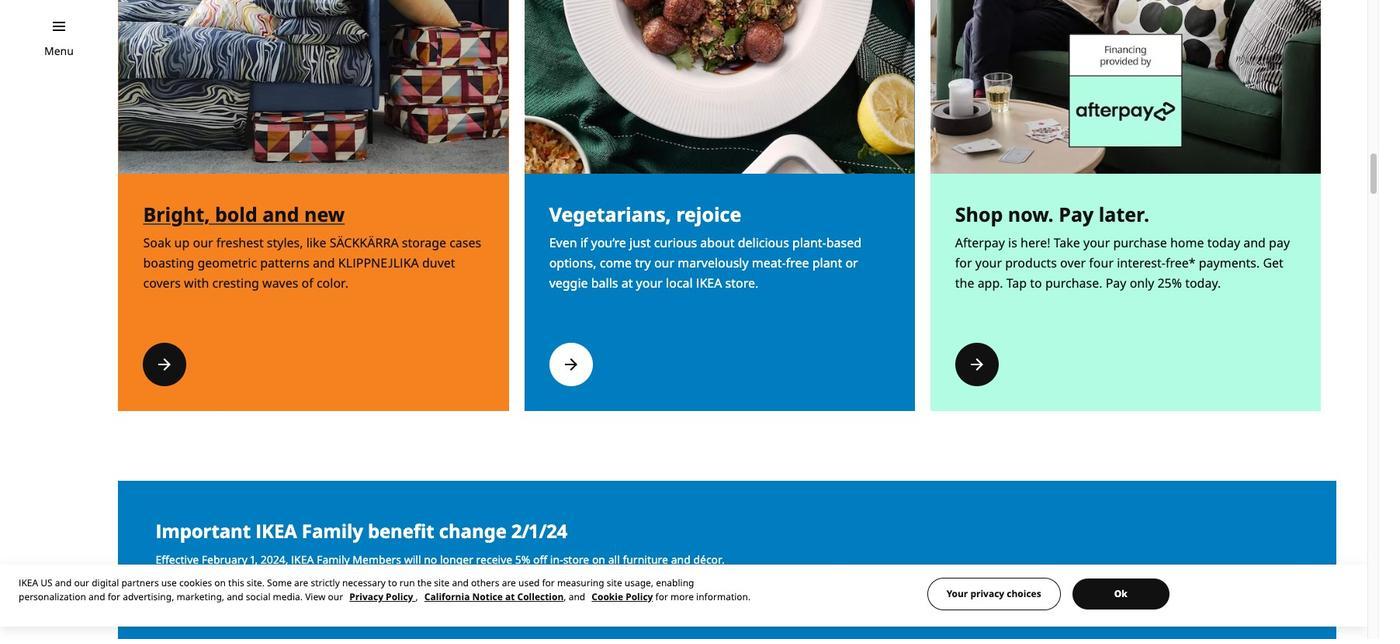 Task type: describe. For each thing, give the bounding box(es) containing it.
freshest
[[216, 235, 264, 252]]

more
[[203, 602, 227, 616]]

is
[[1008, 235, 1017, 252]]

run
[[400, 577, 415, 590]]

color.
[[317, 275, 348, 292]]

advertising,
[[123, 591, 174, 604]]

veggie
[[549, 275, 588, 292]]

purchase.
[[1045, 275, 1102, 292]]

2 , from the left
[[564, 591, 566, 604]]

even
[[549, 235, 577, 252]]

important ikea family benefit change 2/1/24
[[156, 519, 568, 544]]

today.
[[1185, 275, 1221, 292]]

try
[[635, 255, 651, 272]]

in-
[[550, 553, 563, 568]]

personalization
[[19, 591, 86, 604]]

ok button
[[1072, 579, 1169, 610]]

ikea up 2024,
[[256, 519, 297, 544]]

off
[[533, 553, 547, 568]]

of
[[302, 275, 313, 292]]

bright, bold and new soak up our freshest styles, like säckkärra storage cases boasting geometric patterns and klippnejlika duvet covers with cresting waves of color.
[[143, 201, 481, 292]]

later.
[[1099, 201, 1149, 228]]

measuring
[[557, 577, 604, 590]]

new
[[304, 201, 345, 228]]

25%
[[1158, 275, 1182, 292]]

like
[[306, 235, 326, 252]]

vegetarians,
[[549, 201, 671, 228]]

digital
[[92, 577, 119, 590]]

plant-
[[792, 235, 826, 252]]

boasting
[[143, 255, 194, 272]]

vegetarians, rejoice even if you're just curious about delicious plant-based options, come try our marvelously meat-free plant or veggie balls at your local ikea store.
[[549, 201, 862, 292]]

privacy policy link
[[349, 591, 416, 604]]

and down the like on the left
[[313, 255, 335, 272]]

2 policy from the left
[[626, 591, 653, 604]]

1 policy from the left
[[386, 591, 413, 604]]

free*
[[1166, 255, 1196, 272]]

you're
[[591, 235, 626, 252]]

menu button
[[44, 43, 74, 60]]

local
[[666, 275, 693, 292]]

2 horizontal spatial your
[[1083, 235, 1110, 252]]

at inside vegetarians, rejoice even if you're just curious about delicious plant-based options, come try our marvelously meat-free plant or veggie balls at your local ikea store.
[[621, 275, 633, 292]]

1 , from the left
[[416, 591, 418, 604]]

plant
[[812, 255, 842, 272]]

ikea inside 'ikea us and our digital partners use cookies on this site. some are strictly necessary to run the site and others are used for measuring site usage, enabling personalization and for advertising, marketing, and social media. view our'
[[19, 577, 38, 590]]

2 site from the left
[[607, 577, 622, 590]]

cresting
[[212, 275, 259, 292]]

important
[[156, 519, 251, 544]]

this
[[228, 577, 244, 590]]

social
[[246, 591, 270, 604]]

and up california
[[452, 577, 469, 590]]

0 horizontal spatial pay
[[1059, 201, 1094, 228]]

learn more
[[174, 602, 227, 616]]

here!
[[1021, 235, 1051, 252]]

säckkärra
[[330, 235, 399, 252]]

privacy
[[349, 591, 383, 604]]

over
[[1060, 255, 1086, 272]]

receive
[[476, 553, 512, 568]]

others
[[471, 577, 499, 590]]

with
[[184, 275, 209, 292]]

and down measuring
[[569, 591, 585, 604]]

on inside 'ikea us and our digital partners use cookies on this site. some are strictly necessary to run the site and others are used for measuring site usage, enabling personalization and for advertising, marketing, and social media. view our'
[[214, 577, 226, 590]]

learn
[[174, 602, 201, 616]]

5%
[[515, 553, 530, 568]]

1 horizontal spatial your
[[975, 255, 1002, 272]]

ikea inside vegetarians, rejoice even if you're just curious about delicious plant-based options, come try our marvelously meat-free plant or veggie balls at your local ikea store.
[[696, 275, 722, 292]]

ok
[[1114, 588, 1128, 601]]

your privacy choices
[[947, 588, 1041, 601]]

february
[[202, 553, 247, 568]]

if
[[580, 235, 588, 252]]

and up enabling
[[671, 553, 691, 568]]

our inside vegetarians, rejoice even if you're just curious about delicious plant-based options, come try our marvelously meat-free plant or veggie balls at your local ikea store.
[[654, 255, 675, 272]]

information.
[[696, 591, 751, 604]]

today
[[1207, 235, 1240, 252]]

learn more button
[[156, 594, 246, 625]]

or
[[846, 255, 858, 272]]

use
[[161, 577, 177, 590]]

0 vertical spatial on
[[592, 553, 605, 568]]

your
[[947, 588, 968, 601]]

2/1/24
[[511, 519, 568, 544]]

necessary
[[342, 577, 386, 590]]

used
[[518, 577, 540, 590]]

cookie policy link
[[592, 591, 653, 604]]

covers
[[143, 275, 181, 292]]

for down 'digital'
[[108, 591, 120, 604]]

home
[[1170, 235, 1204, 252]]

room setting image
[[118, 0, 509, 174]]

your inside vegetarians, rejoice even if you're just curious about delicious plant-based options, come try our marvelously meat-free plant or veggie balls at your local ikea store.
[[636, 275, 663, 292]]

duvet
[[422, 255, 455, 272]]

to inside shop now. pay later. afterpay is here! take your purchase home today and pay for your products over four interest-free* payments. get the app. tap to purchase. pay only 25% today.
[[1030, 275, 1042, 292]]

styles,
[[267, 235, 303, 252]]

members
[[353, 553, 401, 568]]

change
[[439, 519, 507, 544]]

storage
[[402, 235, 446, 252]]

site.
[[247, 577, 265, 590]]

app.
[[978, 275, 1003, 292]]

payments.
[[1199, 255, 1260, 272]]

all
[[608, 553, 620, 568]]

more
[[671, 591, 694, 604]]

only
[[1130, 275, 1154, 292]]

1 vertical spatial pay
[[1106, 275, 1126, 292]]



Task type: locate. For each thing, give the bounding box(es) containing it.
1 horizontal spatial to
[[1030, 275, 1042, 292]]

and down 'digital'
[[89, 591, 105, 604]]

site up california
[[434, 577, 450, 590]]

cookies
[[179, 577, 212, 590]]

décor.
[[693, 553, 725, 568]]

1 site from the left
[[434, 577, 450, 590]]

1 horizontal spatial pay
[[1106, 275, 1126, 292]]

cookie
[[592, 591, 623, 604]]

0 horizontal spatial your
[[636, 275, 663, 292]]

our right try
[[654, 255, 675, 272]]

2 are from the left
[[502, 577, 516, 590]]

for down afterpay
[[955, 255, 972, 272]]

1 horizontal spatial are
[[502, 577, 516, 590]]

afterpay page image
[[930, 0, 1321, 174]]

ikea right 2024,
[[291, 553, 314, 568]]

at
[[621, 275, 633, 292], [505, 591, 515, 604]]

1 vertical spatial at
[[505, 591, 515, 604]]

pay up take
[[1059, 201, 1094, 228]]

bright,
[[143, 201, 210, 228]]

1 vertical spatial on
[[214, 577, 226, 590]]

ikea us and our digital partners use cookies on this site. some are strictly necessary to run the site and others are used for measuring site usage, enabling personalization and for advertising, marketing, and social media. view our
[[19, 577, 694, 604]]

choices
[[1007, 588, 1041, 601]]

1 are from the left
[[294, 577, 308, 590]]

options,
[[549, 255, 596, 272]]

pay down four
[[1106, 275, 1126, 292]]

your
[[1083, 235, 1110, 252], [975, 255, 1002, 272], [636, 275, 663, 292]]

based
[[826, 235, 862, 252]]

0 horizontal spatial at
[[505, 591, 515, 604]]

2 vertical spatial your
[[636, 275, 663, 292]]

and right 'us'
[[55, 577, 72, 590]]

notice
[[472, 591, 503, 604]]

geometric
[[197, 255, 257, 272]]

1 horizontal spatial at
[[621, 275, 633, 292]]

are
[[294, 577, 308, 590], [502, 577, 516, 590]]

bold
[[215, 201, 257, 228]]

1 horizontal spatial ,
[[564, 591, 566, 604]]

the left the app.
[[955, 275, 974, 292]]

effective february 1, 2024, ikea family members will no longer receive 5% off in-store on all furniture and décor.
[[156, 553, 728, 568]]

1 horizontal spatial on
[[592, 553, 605, 568]]

waves
[[262, 275, 298, 292]]

tap
[[1006, 275, 1027, 292]]

0 horizontal spatial to
[[388, 577, 397, 590]]

longer
[[440, 553, 473, 568]]

usage,
[[625, 577, 654, 590]]

our down strictly
[[328, 591, 343, 604]]

and left pay
[[1243, 235, 1266, 252]]

1 vertical spatial your
[[975, 255, 1002, 272]]

klippnejlika
[[338, 255, 419, 272]]

1 horizontal spatial site
[[607, 577, 622, 590]]

0 vertical spatial pay
[[1059, 201, 1094, 228]]

and
[[262, 201, 299, 228], [1243, 235, 1266, 252], [313, 255, 335, 272], [671, 553, 691, 568], [55, 577, 72, 590], [452, 577, 469, 590], [89, 591, 105, 604], [227, 591, 243, 604], [569, 591, 585, 604]]

balls
[[591, 275, 618, 292]]

meat-
[[752, 255, 786, 272]]

view
[[305, 591, 325, 604]]

marvelously
[[678, 255, 749, 272]]

to left run
[[388, 577, 397, 590]]

some
[[267, 577, 292, 590]]

our left 'digital'
[[74, 577, 89, 590]]

about
[[700, 235, 735, 252]]

0 vertical spatial at
[[621, 275, 633, 292]]

marketing,
[[177, 591, 224, 604]]

curious
[[654, 235, 697, 252]]

shop now. pay later. afterpay is here! take your purchase home today and pay for your products over four interest-free* payments. get the app. tap to purchase. pay only 25% today.
[[955, 201, 1290, 292]]

free
[[786, 255, 809, 272]]

and down 'this'
[[227, 591, 243, 604]]

0 vertical spatial family
[[302, 519, 363, 544]]

, left california
[[416, 591, 418, 604]]

1 horizontal spatial policy
[[626, 591, 653, 604]]

our right up
[[193, 235, 213, 252]]

2024,
[[261, 553, 288, 568]]

policy down run
[[386, 591, 413, 604]]

purchase
[[1113, 235, 1167, 252]]

ikea left 'us'
[[19, 577, 38, 590]]

no
[[424, 553, 437, 568]]

four
[[1089, 255, 1114, 272]]

now.
[[1008, 201, 1054, 228]]

collection
[[517, 591, 564, 604]]

to right tap
[[1030, 275, 1042, 292]]

us
[[41, 577, 53, 590]]

policy down usage,
[[626, 591, 653, 604]]

0 vertical spatial to
[[1030, 275, 1042, 292]]

0 horizontal spatial ,
[[416, 591, 418, 604]]

the inside 'ikea us and our digital partners use cookies on this site. some are strictly necessary to run the site and others are used for measuring site usage, enabling personalization and for advertising, marketing, and social media. view our'
[[417, 577, 432, 590]]

your down try
[[636, 275, 663, 292]]

rejoice
[[676, 201, 741, 228]]

the
[[955, 275, 974, 292], [417, 577, 432, 590]]

privacy
[[970, 588, 1004, 601]]

0 horizontal spatial on
[[214, 577, 226, 590]]

site up the cookie
[[607, 577, 622, 590]]

store.
[[725, 275, 758, 292]]

family
[[302, 519, 363, 544], [317, 553, 350, 568]]

furniture
[[623, 553, 668, 568]]

media.
[[273, 591, 303, 604]]

on left all at the left of page
[[592, 553, 605, 568]]

at right balls
[[621, 275, 633, 292]]

1 vertical spatial to
[[388, 577, 397, 590]]

0 horizontal spatial site
[[434, 577, 450, 590]]

benefit
[[368, 519, 434, 544]]

and inside shop now. pay later. afterpay is here! take your purchase home today and pay for your products over four interest-free* payments. get the app. tap to purchase. pay only 25% today.
[[1243, 235, 1266, 252]]

the right run
[[417, 577, 432, 590]]

and up styles,
[[262, 201, 299, 228]]

are up media.
[[294, 577, 308, 590]]

are left used
[[502, 577, 516, 590]]

cases
[[450, 235, 481, 252]]

your up four
[[1083, 235, 1110, 252]]

0 horizontal spatial the
[[417, 577, 432, 590]]

0 horizontal spatial policy
[[386, 591, 413, 604]]

to inside 'ikea us and our digital partners use cookies on this site. some are strictly necessary to run the site and others are used for measuring site usage, enabling personalization and for advertising, marketing, and social media. view our'
[[388, 577, 397, 590]]

for down enabling
[[655, 591, 668, 604]]

afterpay
[[955, 235, 1005, 252]]

our
[[193, 235, 213, 252], [654, 255, 675, 272], [74, 577, 89, 590], [328, 591, 343, 604]]

store
[[563, 553, 589, 568]]

ikea down marvelously at the top of page
[[696, 275, 722, 292]]

products
[[1005, 255, 1057, 272]]

on left 'this'
[[214, 577, 226, 590]]

, down measuring
[[564, 591, 566, 604]]

enabling
[[656, 577, 694, 590]]

0 horizontal spatial are
[[294, 577, 308, 590]]

0 vertical spatial your
[[1083, 235, 1110, 252]]

on
[[592, 553, 605, 568], [214, 577, 226, 590]]

up
[[174, 235, 190, 252]]

package of plant balls image
[[524, 0, 915, 174]]

patterns
[[260, 255, 310, 272]]

california
[[424, 591, 470, 604]]

interest-
[[1117, 255, 1166, 272]]

1 vertical spatial the
[[417, 577, 432, 590]]

1 horizontal spatial the
[[955, 275, 974, 292]]

your privacy choices button
[[927, 578, 1061, 611]]

at right notice
[[505, 591, 515, 604]]

for up privacy policy , california notice at collection , and cookie policy for more information.
[[542, 577, 555, 590]]

take
[[1054, 235, 1080, 252]]

the inside shop now. pay later. afterpay is here! take your purchase home today and pay for your products over four interest-free* payments. get the app. tap to purchase. pay only 25% today.
[[955, 275, 974, 292]]

policy
[[386, 591, 413, 604], [626, 591, 653, 604]]

,
[[416, 591, 418, 604], [564, 591, 566, 604]]

our inside bright, bold and new soak up our freshest styles, like säckkärra storage cases boasting geometric patterns and klippnejlika duvet covers with cresting waves of color.
[[193, 235, 213, 252]]

0 vertical spatial the
[[955, 275, 974, 292]]

soak
[[143, 235, 171, 252]]

come
[[600, 255, 632, 272]]

delicious
[[738, 235, 789, 252]]

privacy policy , california notice at collection , and cookie policy for more information.
[[349, 591, 751, 604]]

1 vertical spatial family
[[317, 553, 350, 568]]

for inside shop now. pay later. afterpay is here! take your purchase home today and pay for your products over four interest-free* payments. get the app. tap to purchase. pay only 25% today.
[[955, 255, 972, 272]]

california notice at collection link
[[424, 591, 564, 604]]

your up the app.
[[975, 255, 1002, 272]]

1,
[[250, 553, 258, 568]]

menu
[[44, 43, 74, 58]]



Task type: vqa. For each thing, say whether or not it's contained in the screenshot.
options,
yes



